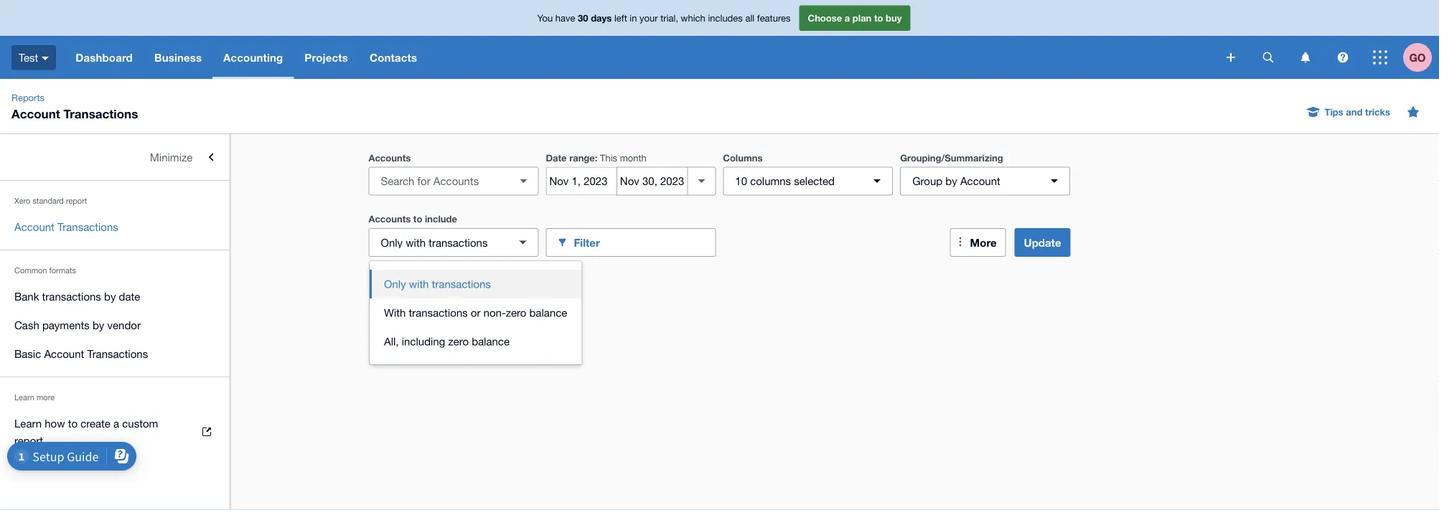 Task type: vqa. For each thing, say whether or not it's contained in the screenshot.
to
yes



Task type: locate. For each thing, give the bounding box(es) containing it.
1 horizontal spatial a
[[845, 12, 850, 24]]

only with transactions for only with transactions button
[[384, 278, 491, 290]]

only down accounts to include
[[381, 236, 403, 249]]

open image
[[509, 167, 538, 196]]

a
[[845, 12, 850, 24], [113, 417, 119, 430]]

to inside learn how to create a custom report
[[68, 417, 78, 430]]

1 vertical spatial only with transactions
[[384, 278, 491, 290]]

1 accounts from the top
[[369, 152, 411, 163]]

with inside button
[[409, 278, 429, 290]]

transactions down the formats
[[42, 290, 101, 303]]

by for vendor
[[93, 319, 104, 331]]

with
[[406, 236, 426, 249], [409, 278, 429, 290]]

only with transactions inside popup button
[[381, 236, 488, 249]]

0 horizontal spatial report
[[14, 434, 43, 447]]

learn left more
[[14, 393, 34, 402]]

account down the payments
[[44, 347, 84, 360]]

0 horizontal spatial a
[[113, 417, 119, 430]]

list box
[[370, 261, 582, 365]]

zero down with transactions or non-zero balance button
[[448, 335, 469, 348]]

report
[[66, 196, 87, 206], [14, 434, 43, 447]]

1 vertical spatial transactions
[[57, 220, 118, 233]]

transactions down cash payments by vendor link
[[87, 347, 148, 360]]

account down xero
[[14, 220, 54, 233]]

0 vertical spatial by
[[946, 175, 957, 187]]

1 vertical spatial a
[[113, 417, 119, 430]]

1 vertical spatial by
[[104, 290, 116, 303]]

with transactions or non-zero balance button
[[370, 299, 582, 327]]

account down grouping/summarizing
[[960, 175, 1000, 187]]

balance right non-
[[529, 306, 567, 319]]

test
[[19, 51, 38, 64]]

selected
[[794, 175, 835, 187]]

update button
[[1015, 228, 1071, 257]]

group by account
[[912, 175, 1000, 187]]

accounts left include
[[369, 214, 411, 225]]

navigation containing dashboard
[[65, 36, 1217, 79]]

2 accounts from the top
[[369, 214, 411, 225]]

0 horizontal spatial to
[[68, 417, 78, 430]]

by
[[946, 175, 957, 187], [104, 290, 116, 303], [93, 319, 104, 331]]

balance down non-
[[472, 335, 510, 348]]

0 vertical spatial learn
[[14, 393, 34, 402]]

0 horizontal spatial svg image
[[1263, 52, 1274, 63]]

0 horizontal spatial zero
[[448, 335, 469, 348]]

group
[[370, 261, 582, 365]]

learn for learn more
[[14, 393, 34, 402]]

zero right 'or'
[[506, 306, 526, 319]]

by for date
[[104, 290, 116, 303]]

account
[[11, 106, 60, 121], [960, 175, 1000, 187], [14, 220, 54, 233], [44, 347, 84, 360]]

2 vertical spatial to
[[68, 417, 78, 430]]

you
[[537, 12, 553, 24]]

to left include
[[413, 214, 422, 225]]

only with transactions button
[[370, 270, 582, 299]]

to right how
[[68, 417, 78, 430]]

xero standard report
[[14, 196, 87, 206]]

banner
[[0, 0, 1439, 79]]

transactions up all, including zero balance
[[409, 306, 468, 319]]

1 vertical spatial learn
[[14, 417, 42, 430]]

accounts up search for accounts text box
[[369, 152, 411, 163]]

cash payments by vendor link
[[0, 311, 230, 339]]

navigation
[[65, 36, 1217, 79]]

transactions up minimize button
[[63, 106, 138, 121]]

go
[[1409, 51, 1426, 64]]

to
[[874, 12, 883, 24], [413, 214, 422, 225], [68, 417, 78, 430]]

range
[[569, 152, 595, 163]]

create
[[81, 417, 110, 430]]

1 horizontal spatial to
[[413, 214, 422, 225]]

how
[[45, 417, 65, 430]]

0 vertical spatial to
[[874, 12, 883, 24]]

report up account transactions
[[66, 196, 87, 206]]

by down grouping/summarizing
[[946, 175, 957, 187]]

transactions inside only with transactions button
[[432, 278, 491, 290]]

with down accounts to include
[[406, 236, 426, 249]]

accounts
[[369, 152, 411, 163], [369, 214, 411, 225]]

1 vertical spatial report
[[14, 434, 43, 447]]

1 horizontal spatial balance
[[529, 306, 567, 319]]

with
[[384, 306, 406, 319]]

only inside only with transactions button
[[384, 278, 406, 290]]

bank transactions by date link
[[0, 282, 230, 311]]

Search for Accounts text field
[[369, 168, 512, 195]]

2 svg image from the left
[[1338, 52, 1348, 63]]

0 vertical spatial only with transactions
[[381, 236, 488, 249]]

tips and tricks
[[1325, 106, 1390, 117]]

only with transactions down only with transactions popup button at the left of page
[[384, 278, 491, 290]]

2 horizontal spatial to
[[874, 12, 883, 24]]

have
[[555, 12, 575, 24]]

Select start date field
[[546, 168, 616, 195]]

balance
[[529, 306, 567, 319], [472, 335, 510, 348]]

svg image
[[1263, 52, 1274, 63], [1338, 52, 1348, 63]]

1 horizontal spatial report
[[66, 196, 87, 206]]

1 vertical spatial zero
[[448, 335, 469, 348]]

0 vertical spatial a
[[845, 12, 850, 24]]

more
[[970, 236, 997, 249]]

1 svg image from the left
[[1263, 52, 1274, 63]]

learn down learn more
[[14, 417, 42, 430]]

0 vertical spatial zero
[[506, 306, 526, 319]]

only
[[381, 236, 403, 249], [384, 278, 406, 290]]

this
[[600, 152, 617, 163]]

features
[[757, 12, 791, 24]]

transactions
[[63, 106, 138, 121], [57, 220, 118, 233], [87, 347, 148, 360]]

only inside only with transactions popup button
[[381, 236, 403, 249]]

0 vertical spatial only
[[381, 236, 403, 249]]

transactions down include
[[429, 236, 488, 249]]

to left 'buy'
[[874, 12, 883, 24]]

0 vertical spatial accounts
[[369, 152, 411, 163]]

a left plan
[[845, 12, 850, 24]]

left
[[614, 12, 627, 24]]

list box containing only with transactions
[[370, 261, 582, 365]]

with for only with transactions button
[[409, 278, 429, 290]]

account inside reports account transactions
[[11, 106, 60, 121]]

formats
[[49, 266, 76, 275]]

2 vertical spatial transactions
[[87, 347, 148, 360]]

date
[[119, 290, 140, 303]]

1 learn from the top
[[14, 393, 34, 402]]

transactions down xero standard report
[[57, 220, 118, 233]]

transactions up the with transactions or non-zero balance
[[432, 278, 491, 290]]

0 horizontal spatial balance
[[472, 335, 510, 348]]

accounts for accounts to include
[[369, 214, 411, 225]]

common formats
[[14, 266, 76, 275]]

zero
[[506, 306, 526, 319], [448, 335, 469, 348]]

xero
[[14, 196, 30, 206]]

update
[[1024, 236, 1061, 249]]

grouping/summarizing
[[900, 152, 1003, 163]]

only for only with transactions button
[[384, 278, 406, 290]]

2 learn from the top
[[14, 417, 42, 430]]

tips
[[1325, 106, 1343, 117]]

transactions inside reports account transactions
[[63, 106, 138, 121]]

0 vertical spatial transactions
[[63, 106, 138, 121]]

with down only with transactions popup button at the left of page
[[409, 278, 429, 290]]

only with transactions for only with transactions popup button at the left of page
[[381, 236, 488, 249]]

learn how to create a custom report link
[[0, 409, 230, 455]]

plan
[[853, 12, 872, 24]]

basic
[[14, 347, 41, 360]]

transactions inside bank transactions by date link
[[42, 290, 101, 303]]

report down learn more
[[14, 434, 43, 447]]

1 vertical spatial only
[[384, 278, 406, 290]]

0 vertical spatial with
[[406, 236, 426, 249]]

only with transactions
[[381, 236, 488, 249], [384, 278, 491, 290]]

learn
[[14, 393, 34, 402], [14, 417, 42, 430]]

transactions for basic account transactions
[[87, 347, 148, 360]]

None field
[[369, 167, 539, 196]]

svg image
[[1373, 50, 1387, 65], [1301, 52, 1310, 63], [1227, 53, 1235, 62], [42, 57, 49, 60]]

svg image inside test "popup button"
[[42, 57, 49, 60]]

month
[[620, 152, 647, 163]]

only with transactions inside button
[[384, 278, 491, 290]]

learn inside learn how to create a custom report
[[14, 417, 42, 430]]

by left vendor
[[93, 319, 104, 331]]

by left date
[[104, 290, 116, 303]]

a right create
[[113, 417, 119, 430]]

learn for learn how to create a custom report
[[14, 417, 42, 430]]

with inside popup button
[[406, 236, 426, 249]]

transactions inside only with transactions popup button
[[429, 236, 488, 249]]

bank
[[14, 290, 39, 303]]

Select end date field
[[617, 168, 687, 195]]

standard
[[33, 196, 64, 206]]

2 vertical spatial by
[[93, 319, 104, 331]]

choose a plan to buy
[[808, 12, 902, 24]]

1 horizontal spatial zero
[[506, 306, 526, 319]]

contacts
[[370, 51, 417, 64]]

account transactions
[[14, 220, 118, 233]]

only with transactions down include
[[381, 236, 488, 249]]

1 vertical spatial with
[[409, 278, 429, 290]]

1 horizontal spatial svg image
[[1338, 52, 1348, 63]]

only up with
[[384, 278, 406, 290]]

you have 30 days left in your trial, which includes all features
[[537, 12, 791, 24]]

choose
[[808, 12, 842, 24]]

1 vertical spatial accounts
[[369, 214, 411, 225]]

account down reports link
[[11, 106, 60, 121]]

transactions for reports account transactions
[[63, 106, 138, 121]]



Task type: describe. For each thing, give the bounding box(es) containing it.
account transactions link
[[0, 212, 230, 241]]

accounts for accounts
[[369, 152, 411, 163]]

only for only with transactions popup button at the left of page
[[381, 236, 403, 249]]

reports account transactions
[[11, 92, 138, 121]]

10
[[735, 175, 747, 187]]

custom
[[122, 417, 158, 430]]

filter button
[[546, 228, 716, 257]]

basic account transactions
[[14, 347, 148, 360]]

test button
[[0, 36, 65, 79]]

remove from favorites image
[[1399, 98, 1428, 126]]

to inside banner
[[874, 12, 883, 24]]

group
[[912, 175, 943, 187]]

date range : this month
[[546, 152, 647, 163]]

contacts button
[[359, 36, 428, 79]]

tricks
[[1365, 106, 1390, 117]]

all, including zero balance button
[[370, 327, 582, 356]]

non-
[[483, 306, 506, 319]]

including
[[402, 335, 445, 348]]

group by account button
[[900, 167, 1070, 196]]

tips and tricks button
[[1299, 100, 1399, 123]]

go button
[[1403, 36, 1439, 79]]

group containing only with transactions
[[370, 261, 582, 365]]

columns
[[750, 175, 791, 187]]

1 vertical spatial balance
[[472, 335, 510, 348]]

basic account transactions link
[[0, 339, 230, 368]]

bank transactions by date
[[14, 290, 140, 303]]

30
[[578, 12, 588, 24]]

1 vertical spatial to
[[413, 214, 422, 225]]

common
[[14, 266, 47, 275]]

all, including zero balance
[[384, 335, 510, 348]]

0 vertical spatial report
[[66, 196, 87, 206]]

or
[[471, 306, 481, 319]]

which
[[681, 12, 705, 24]]

more button
[[950, 228, 1006, 257]]

columns
[[723, 152, 763, 163]]

by inside popup button
[[946, 175, 957, 187]]

include
[[425, 214, 457, 225]]

accounts to include
[[369, 214, 457, 225]]

0 vertical spatial balance
[[529, 306, 567, 319]]

learn how to create a custom report
[[14, 417, 158, 447]]

dashboard link
[[65, 36, 143, 79]]

projects
[[305, 51, 348, 64]]

with for only with transactions popup button at the left of page
[[406, 236, 426, 249]]

all,
[[384, 335, 399, 348]]

business button
[[143, 36, 213, 79]]

transactions inside with transactions or non-zero balance button
[[409, 306, 468, 319]]

minimize
[[150, 151, 193, 163]]

minimize button
[[0, 143, 230, 172]]

includes
[[708, 12, 743, 24]]

in
[[630, 12, 637, 24]]

10 columns selected
[[735, 175, 835, 187]]

days
[[591, 12, 612, 24]]

all
[[745, 12, 754, 24]]

:
[[595, 152, 597, 163]]

filter
[[574, 236, 600, 249]]

banner containing dashboard
[[0, 0, 1439, 79]]

buy
[[886, 12, 902, 24]]

dashboard
[[76, 51, 133, 64]]

report inside learn how to create a custom report
[[14, 434, 43, 447]]

cash payments by vendor
[[14, 319, 141, 331]]

cash
[[14, 319, 39, 331]]

account inside popup button
[[960, 175, 1000, 187]]

your
[[640, 12, 658, 24]]

date
[[546, 152, 567, 163]]

accounting button
[[213, 36, 294, 79]]

trial,
[[660, 12, 678, 24]]

reports link
[[6, 90, 50, 105]]

accounting
[[223, 51, 283, 64]]

vendor
[[107, 319, 141, 331]]

and
[[1346, 106, 1363, 117]]

with transactions or non-zero balance
[[384, 306, 567, 319]]

reports
[[11, 92, 44, 103]]

list of convenience dates image
[[687, 167, 716, 196]]

more
[[37, 393, 55, 402]]

projects button
[[294, 36, 359, 79]]

payments
[[42, 319, 90, 331]]

learn more
[[14, 393, 55, 402]]

a inside learn how to create a custom report
[[113, 417, 119, 430]]

only with transactions button
[[369, 228, 539, 257]]

business
[[154, 51, 202, 64]]

navigation inside banner
[[65, 36, 1217, 79]]



